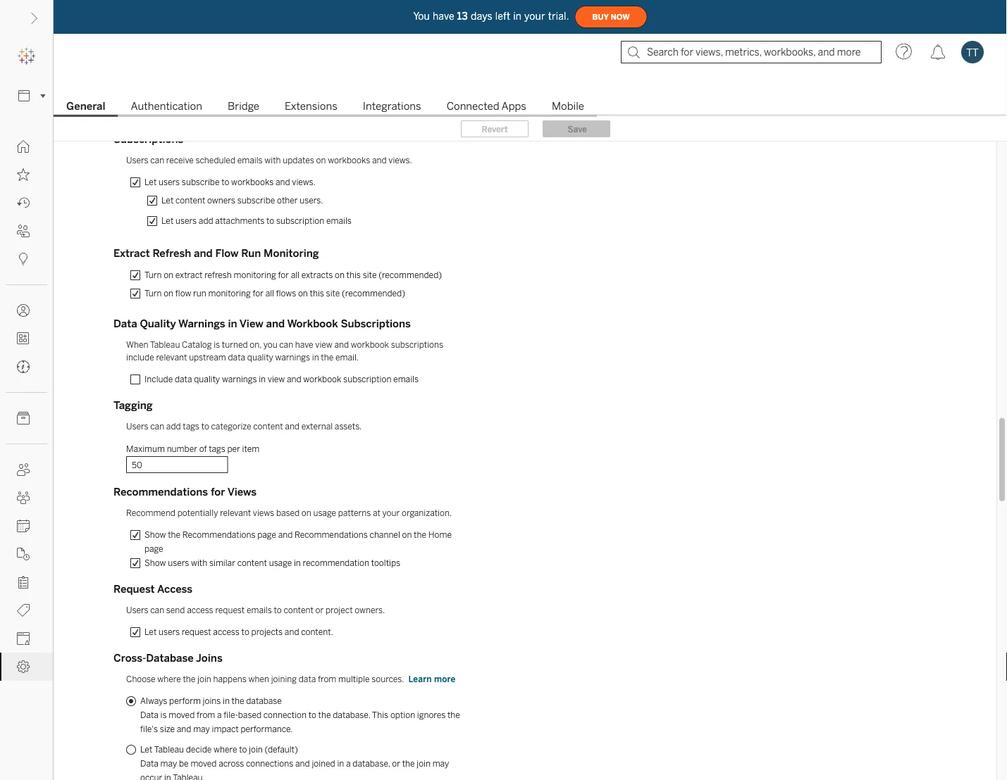 Task type: describe. For each thing, give the bounding box(es) containing it.
updates
[[283, 156, 314, 166]]

number
[[167, 444, 197, 455]]

apps
[[501, 100, 526, 113]]

access for send
[[187, 606, 213, 616]]

a inside let tableau decide where to join (default) data may be moved across connections and joined in a database, or the join may occur in tableau.
[[346, 760, 351, 770]]

content up content.
[[284, 606, 313, 616]]

to right the "attachments"
[[266, 216, 274, 227]]

this
[[372, 711, 388, 721]]

in left view
[[228, 318, 237, 331]]

receive
[[166, 156, 194, 166]]

0 vertical spatial join
[[197, 675, 211, 685]]

can for subscriptions
[[150, 156, 164, 166]]

the left home
[[414, 531, 426, 541]]

to inside always perform joins in the database data is moved from a file-based connection to the database. this option ignores the file's size and may impact performance.
[[308, 711, 316, 721]]

recommendations for views
[[113, 487, 257, 499]]

scheduled
[[196, 156, 235, 166]]

flows
[[276, 289, 296, 299]]

0 vertical spatial subscriptions
[[113, 134, 184, 146]]

in right occur
[[164, 774, 171, 781]]

tableau for let
[[154, 746, 184, 756]]

buy now
[[592, 13, 630, 21]]

when
[[248, 675, 269, 685]]

in down on,
[[259, 375, 266, 385]]

data inside let tableau decide where to join (default) data may be moved across connections and joined in a database, or the join may occur in tableau.
[[140, 760, 158, 770]]

0 horizontal spatial subscribe
[[182, 178, 220, 188]]

extract
[[175, 271, 203, 281]]

access
[[157, 584, 192, 597]]

0 vertical spatial have
[[433, 10, 454, 22]]

organization.
[[402, 509, 452, 519]]

turn on extract refresh monitoring for all extracts on this site (recommended)
[[144, 271, 442, 281]]

1 vertical spatial workbook
[[303, 375, 341, 385]]

this for extracts
[[346, 271, 361, 281]]

turn for turn on flow run monitoring for all flows on this site (recommended)
[[144, 289, 162, 299]]

navigation panel element
[[0, 42, 53, 681]]

turned
[[222, 340, 248, 351]]

when
[[126, 340, 148, 351]]

owners
[[207, 196, 235, 206]]

on inside show the recommendations page and recommendations channel on the home page show users with similar content usage in recommendation tooltips
[[402, 531, 412, 541]]

your inside "main content"
[[382, 509, 400, 519]]

in right joined
[[337, 760, 344, 770]]

1 horizontal spatial subscriptions
[[341, 318, 411, 331]]

emails down subscriptions
[[393, 375, 419, 385]]

patterns
[[338, 509, 371, 519]]

the right ignores at the bottom of page
[[447, 711, 460, 721]]

sources.
[[372, 675, 404, 685]]

database
[[146, 653, 194, 666]]

0 vertical spatial with
[[265, 156, 281, 166]]

decide
[[186, 746, 212, 756]]

2 show from the top
[[144, 559, 166, 569]]

and inside show the recommendations page and recommendations channel on the home page show users with similar content usage in recommendation tooltips
[[278, 531, 293, 541]]

now
[[611, 13, 630, 21]]

item
[[242, 444, 260, 455]]

can for request access
[[150, 606, 164, 616]]

on up show the recommendations page and recommendations channel on the home page show users with similar content usage in recommendation tooltips
[[301, 509, 311, 519]]

all for extracts
[[291, 271, 299, 281]]

and up other on the left top of page
[[275, 178, 290, 188]]

buy
[[592, 13, 609, 21]]

emails up extracts
[[326, 216, 352, 227]]

let content owners subscribe other users.
[[161, 196, 323, 206]]

content.
[[301, 628, 333, 638]]

and up 'you'
[[266, 318, 285, 331]]

database.
[[333, 711, 370, 721]]

tags for tagging
[[183, 422, 199, 432]]

the down recommend
[[168, 531, 180, 541]]

and left external
[[285, 422, 299, 432]]

0 vertical spatial where
[[157, 675, 181, 685]]

mobile
[[552, 100, 584, 113]]

on right 'updates'
[[316, 156, 326, 166]]

0 vertical spatial or
[[315, 606, 324, 616]]

general
[[66, 100, 105, 113]]

usage inside show the recommendations page and recommendations channel on the home page show users with similar content usage in recommendation tooltips
[[269, 559, 292, 569]]

cross-database joins option group
[[126, 695, 471, 781]]

content inside show the recommendations page and recommendations channel on the home page show users with similar content usage in recommendation tooltips
[[237, 559, 267, 569]]

at
[[373, 509, 380, 519]]

tableau for when
[[150, 340, 180, 351]]

recommendations up recommendation
[[295, 531, 368, 541]]

emails up projects
[[247, 606, 272, 616]]

categorize
[[211, 422, 251, 432]]

authentication
[[131, 100, 202, 113]]

potentially
[[177, 509, 218, 519]]

2 horizontal spatial may
[[432, 760, 449, 770]]

in inside always perform joins in the database data is moved from a file-based connection to the database. this option ignores the file's size and may impact performance.
[[223, 697, 230, 707]]

where inside let tableau decide where to join (default) data may be moved across connections and joined in a database, or the join may occur in tableau.
[[214, 746, 237, 756]]

data quality warnings in view and workbook subscriptions
[[113, 318, 411, 331]]

1 horizontal spatial based
[[276, 509, 300, 519]]

0 vertical spatial your
[[524, 10, 545, 22]]

tags for users can add tags to categorize content and external assets.
[[209, 444, 225, 455]]

request access
[[113, 584, 192, 597]]

in right left
[[513, 10, 522, 22]]

Maximum number of tags per item number field
[[126, 457, 228, 474]]

and down when tableau catalog is turned on, you can have view and workbook subscriptions include relevant upstream data quality warnings in the email.
[[287, 375, 301, 385]]

revert
[[482, 124, 508, 134]]

2 vertical spatial join
[[417, 760, 431, 770]]

on left "flow"
[[164, 289, 173, 299]]

let inside let tableau decide where to join (default) data may be moved across connections and joined in a database, or the join may occur in tableau.
[[140, 746, 152, 756]]

of
[[199, 444, 207, 455]]

trial.
[[548, 10, 569, 22]]

learn more link
[[404, 674, 460, 686]]

content left owners
[[175, 196, 205, 206]]

tagging
[[113, 400, 153, 413]]

based inside always perform joins in the database data is moved from a file-based connection to the database. this option ignores the file's size and may impact performance.
[[238, 711, 261, 721]]

on right flows
[[298, 289, 308, 299]]

moved inside always perform joins in the database data is moved from a file-based connection to the database. this option ignores the file's size and may impact performance.
[[169, 711, 195, 721]]

and inside when tableau catalog is turned on, you can have view and workbook subscriptions include relevant upstream data quality warnings in the email.
[[334, 340, 349, 351]]

let for let content owners subscribe other users.
[[161, 196, 174, 206]]

may inside always perform joins in the database data is moved from a file-based connection to the database. this option ignores the file's size and may impact performance.
[[193, 725, 210, 735]]

data inside always perform joins in the database data is moved from a file-based connection to the database. this option ignores the file's size and may impact performance.
[[140, 711, 158, 721]]

monitoring for run
[[208, 289, 251, 299]]

attachments
[[215, 216, 265, 227]]

from inside always perform joins in the database data is moved from a file-based connection to the database. this option ignores the file's size and may impact performance.
[[197, 711, 215, 721]]

catalog
[[182, 340, 212, 351]]

ignores
[[417, 711, 446, 721]]

navigation containing general
[[54, 96, 1007, 117]]

learn
[[408, 675, 432, 685]]

performance.
[[241, 725, 293, 735]]

a inside always perform joins in the database data is moved from a file-based connection to the database. this option ignores the file's size and may impact performance.
[[217, 711, 222, 721]]

main content containing general
[[54, 70, 1007, 781]]

request
[[113, 584, 155, 597]]

view
[[240, 318, 263, 331]]

or inside let tableau decide where to join (default) data may be moved across connections and joined in a database, or the join may occur in tableau.
[[392, 760, 400, 770]]

0 horizontal spatial subscription
[[276, 216, 324, 227]]

bridge
[[228, 100, 259, 113]]

0 horizontal spatial may
[[160, 760, 177, 770]]

home
[[428, 531, 452, 541]]

across
[[219, 760, 244, 770]]

tooltips
[[371, 559, 400, 569]]

users for receive
[[159, 178, 180, 188]]

main navigation. press the up and down arrow keys to access links. element
[[0, 132, 53, 681]]

include
[[144, 375, 173, 385]]

users for send
[[159, 628, 180, 638]]

maximum
[[126, 444, 165, 455]]

on left extract
[[164, 271, 173, 281]]

0 vertical spatial from
[[318, 675, 336, 685]]

0 horizontal spatial page
[[144, 545, 163, 555]]

view inside when tableau catalog is turned on, you can have view and workbook subscriptions include relevant upstream data quality warnings in the email.
[[315, 340, 332, 351]]

file-
[[224, 711, 238, 721]]

0 vertical spatial workbooks
[[328, 156, 370, 166]]

recommend potentially relevant views based on usage patterns at your organization.
[[126, 509, 452, 519]]

you
[[413, 10, 430, 22]]

users can send access request emails to content or project owners.
[[126, 606, 385, 616]]

the left 'database.'
[[318, 711, 331, 721]]

1 vertical spatial join
[[249, 746, 263, 756]]

users can receive scheduled emails with updates on workbooks and views.
[[126, 156, 412, 166]]

warnings
[[178, 318, 225, 331]]

quality inside when tableau catalog is turned on, you can have view and workbook subscriptions include relevant upstream data quality warnings in the email.
[[247, 353, 273, 363]]

and left flow on the top left of the page
[[194, 248, 213, 260]]

1 horizontal spatial relevant
[[220, 509, 251, 519]]

to up of
[[201, 422, 209, 432]]

run
[[241, 248, 261, 260]]

impact
[[212, 725, 239, 735]]

connection
[[263, 711, 307, 721]]

tableau.
[[173, 774, 205, 781]]

users for request access
[[126, 606, 148, 616]]

views
[[253, 509, 274, 519]]

warnings inside when tableau catalog is turned on, you can have view and workbook subscriptions include relevant upstream data quality warnings in the email.
[[275, 353, 310, 363]]

to up owners
[[221, 178, 229, 188]]

when tableau catalog is turned on, you can have view and workbook subscriptions include relevant upstream data quality warnings in the email.
[[126, 340, 443, 363]]

cross-database joins
[[113, 653, 223, 666]]

1 horizontal spatial page
[[257, 531, 276, 541]]

users for tagging
[[126, 422, 148, 432]]

to up projects
[[274, 606, 282, 616]]

0 horizontal spatial warnings
[[222, 375, 257, 385]]

include data quality warnings in view and workbook subscription emails
[[144, 375, 419, 385]]

monitoring for refresh
[[234, 271, 276, 281]]

connected
[[447, 100, 499, 113]]

site for flows
[[326, 289, 340, 299]]

1 horizontal spatial views.
[[389, 156, 412, 166]]

subscriptions
[[391, 340, 443, 351]]

multiple
[[338, 675, 370, 685]]

1 vertical spatial subscription
[[343, 375, 391, 385]]

(recommended) for turn on flow run monitoring for all flows on this site (recommended)
[[342, 289, 405, 299]]

left
[[495, 10, 510, 22]]

connections
[[246, 760, 293, 770]]

workbook inside when tableau catalog is turned on, you can have view and workbook subscriptions include relevant upstream data quality warnings in the email.
[[351, 340, 389, 351]]

0 horizontal spatial views.
[[292, 178, 316, 188]]

more
[[434, 675, 456, 685]]

file's
[[140, 725, 158, 735]]

database
[[246, 697, 282, 707]]



Task type: vqa. For each thing, say whether or not it's contained in the screenshot.


Task type: locate. For each thing, give the bounding box(es) containing it.
1 vertical spatial is
[[160, 711, 167, 721]]

0 vertical spatial users
[[126, 156, 148, 166]]

users
[[159, 178, 180, 188], [175, 216, 197, 227], [168, 559, 189, 569], [159, 628, 180, 638]]

channel
[[370, 531, 400, 541]]

the up perform
[[183, 675, 195, 685]]

in
[[513, 10, 522, 22], [228, 318, 237, 331], [312, 353, 319, 363], [259, 375, 266, 385], [294, 559, 301, 569], [223, 697, 230, 707], [337, 760, 344, 770], [164, 774, 171, 781]]

0 horizontal spatial subscriptions
[[113, 134, 184, 146]]

0 vertical spatial quality
[[247, 353, 273, 363]]

and inside always perform joins in the database data is moved from a file-based connection to the database. this option ignores the file's size and may impact performance.
[[177, 725, 191, 735]]

flow
[[215, 248, 238, 260]]

0 vertical spatial usage
[[313, 509, 336, 519]]

and up email.
[[334, 340, 349, 351]]

in right joins
[[223, 697, 230, 707]]

1 vertical spatial warnings
[[222, 375, 257, 385]]

usage left patterns on the left of page
[[313, 509, 336, 519]]

add for users
[[199, 216, 213, 227]]

from left the multiple
[[318, 675, 336, 685]]

add up number
[[166, 422, 181, 432]]

with inside show the recommendations page and recommendations channel on the home page show users with similar content usage in recommendation tooltips
[[191, 559, 207, 569]]

can right 'you'
[[279, 340, 293, 351]]

users inside show the recommendations page and recommendations channel on the home page show users with similar content usage in recommendation tooltips
[[168, 559, 189, 569]]

0 vertical spatial views.
[[389, 156, 412, 166]]

2 vertical spatial data
[[299, 675, 316, 685]]

0 vertical spatial monitoring
[[234, 271, 276, 281]]

workbooks right 'updates'
[[328, 156, 370, 166]]

extensions
[[285, 100, 337, 113]]

1 users from the top
[[126, 156, 148, 166]]

access for request
[[213, 628, 240, 638]]

users left receive
[[126, 156, 148, 166]]

1 vertical spatial data
[[175, 375, 192, 385]]

flow
[[175, 289, 191, 299]]

2 horizontal spatial data
[[299, 675, 316, 685]]

subscriptions up email.
[[341, 318, 411, 331]]

integrations
[[363, 100, 421, 113]]

(recommended) for turn on extract refresh monitoring for all extracts on this site (recommended)
[[379, 271, 442, 281]]

in left email.
[[312, 353, 319, 363]]

for for extracts
[[278, 271, 289, 281]]

turn for turn on extract refresh monitoring for all extracts on this site (recommended)
[[144, 271, 162, 281]]

0 vertical spatial request
[[215, 606, 245, 616]]

be
[[179, 760, 189, 770]]

days
[[471, 10, 492, 22]]

tags up maximum number of tags per item in the bottom of the page
[[183, 422, 199, 432]]

add down owners
[[199, 216, 213, 227]]

monitoring
[[234, 271, 276, 281], [208, 289, 251, 299]]

users down send at the left bottom of the page
[[159, 628, 180, 638]]

to up across
[[239, 746, 247, 756]]

for
[[278, 271, 289, 281], [253, 289, 264, 299], [211, 487, 225, 499]]

for up flows
[[278, 271, 289, 281]]

0 horizontal spatial where
[[157, 675, 181, 685]]

tableau
[[150, 340, 180, 351], [154, 746, 184, 756]]

moved inside let tableau decide where to join (default) data may be moved across connections and joined in a database, or the join may occur in tableau.
[[191, 760, 217, 770]]

always perform joins in the database data is moved from a file-based connection to the database. this option ignores the file's size and may impact performance.
[[140, 697, 460, 735]]

views. up "users."
[[292, 178, 316, 188]]

request up let users request access to projects and content.
[[215, 606, 245, 616]]

3 users from the top
[[126, 606, 148, 616]]

is inside when tableau catalog is turned on, you can have view and workbook subscriptions include relevant upstream data quality warnings in the email.
[[214, 340, 220, 351]]

or
[[315, 606, 324, 616], [392, 760, 400, 770]]

0 vertical spatial relevant
[[156, 353, 187, 363]]

the inside when tableau catalog is turned on, you can have view and workbook subscriptions include relevant upstream data quality warnings in the email.
[[321, 353, 334, 363]]

1 horizontal spatial site
[[363, 271, 377, 281]]

2 vertical spatial data
[[140, 760, 158, 770]]

may
[[193, 725, 210, 735], [160, 760, 177, 770], [432, 760, 449, 770]]

sub-spaces tab list
[[54, 99, 1007, 117]]

and inside let tableau decide where to join (default) data may be moved across connections and joined in a database, or the join may occur in tableau.
[[295, 760, 310, 770]]

1 horizontal spatial subscription
[[343, 375, 391, 385]]

1 vertical spatial add
[[166, 422, 181, 432]]

quality down upstream
[[194, 375, 220, 385]]

1 vertical spatial (recommended)
[[342, 289, 405, 299]]

is
[[214, 340, 220, 351], [160, 711, 167, 721]]

project
[[325, 606, 353, 616]]

1 horizontal spatial or
[[392, 760, 400, 770]]

workbooks up let content owners subscribe other users.
[[231, 178, 274, 188]]

1 horizontal spatial warnings
[[275, 353, 310, 363]]

warnings down turned
[[222, 375, 257, 385]]

tableau down quality
[[150, 340, 180, 351]]

users for owners
[[175, 216, 197, 227]]

let for let users request access to projects and content.
[[144, 628, 157, 638]]

email.
[[335, 353, 359, 363]]

with left similar
[[191, 559, 207, 569]]

0 horizontal spatial tags
[[183, 422, 199, 432]]

1 vertical spatial this
[[310, 289, 324, 299]]

recommendation
[[303, 559, 369, 569]]

choose where the join happens when joining data from multiple sources. learn more
[[126, 675, 456, 685]]

show down recommend
[[144, 531, 166, 541]]

upstream
[[189, 353, 226, 363]]

data inside when tableau catalog is turned on, you can have view and workbook subscriptions include relevant upstream data quality warnings in the email.
[[228, 353, 245, 363]]

a left the 'database,'
[[346, 760, 351, 770]]

all for flows
[[265, 289, 274, 299]]

recommendations up recommend
[[113, 487, 208, 499]]

1 horizontal spatial have
[[433, 10, 454, 22]]

let for let users subscribe to workbooks and views.
[[144, 178, 157, 188]]

always
[[140, 697, 167, 707]]

the left email.
[[321, 353, 334, 363]]

0 vertical spatial for
[[278, 271, 289, 281]]

let users add attachments to subscription emails
[[161, 216, 352, 227]]

this down extracts
[[310, 289, 324, 299]]

the up file-
[[232, 697, 244, 707]]

let
[[144, 178, 157, 188], [161, 196, 174, 206], [161, 216, 174, 227], [144, 628, 157, 638], [140, 746, 152, 756]]

to right connection
[[308, 711, 316, 721]]

recommendations up similar
[[182, 531, 256, 541]]

1 turn from the top
[[144, 271, 162, 281]]

extract
[[113, 248, 150, 260]]

and right size in the left of the page
[[177, 725, 191, 735]]

per
[[227, 444, 240, 455]]

and right projects
[[285, 628, 299, 638]]

page down recommend
[[144, 545, 163, 555]]

0 horizontal spatial site
[[326, 289, 340, 299]]

data
[[228, 353, 245, 363], [175, 375, 192, 385], [299, 675, 316, 685]]

on,
[[250, 340, 262, 351]]

users up access
[[168, 559, 189, 569]]

turn on flow run monitoring for all flows on this site (recommended)
[[144, 289, 405, 299]]

your right at in the bottom of the page
[[382, 509, 400, 519]]

1 vertical spatial monitoring
[[208, 289, 251, 299]]

refresh
[[153, 248, 191, 260]]

maximum number of tags per item
[[126, 444, 260, 455]]

moved down perform
[[169, 711, 195, 721]]

0 horizontal spatial or
[[315, 606, 324, 616]]

1 vertical spatial site
[[326, 289, 340, 299]]

workbook
[[287, 318, 338, 331]]

tableau inside let tableau decide where to join (default) data may be moved across connections and joined in a database, or the join may occur in tableau.
[[154, 746, 184, 756]]

1 vertical spatial tags
[[209, 444, 225, 455]]

moved
[[169, 711, 195, 721], [191, 760, 217, 770]]

subscription down email.
[[343, 375, 391, 385]]

perform
[[169, 697, 201, 707]]

this right extracts
[[346, 271, 361, 281]]

0 vertical spatial access
[[187, 606, 213, 616]]

1 vertical spatial tableau
[[154, 746, 184, 756]]

1 vertical spatial turn
[[144, 289, 162, 299]]

join up connections
[[249, 746, 263, 756]]

1 vertical spatial or
[[392, 760, 400, 770]]

1 horizontal spatial quality
[[247, 353, 273, 363]]

have down workbook
[[295, 340, 313, 351]]

2 vertical spatial for
[[211, 487, 225, 499]]

you
[[263, 340, 277, 351]]

0 vertical spatial warnings
[[275, 353, 310, 363]]

1 horizontal spatial with
[[265, 156, 281, 166]]

0 horizontal spatial a
[[217, 711, 222, 721]]

warnings up include data quality warnings in view and workbook subscription emails
[[275, 353, 310, 363]]

monitoring
[[264, 248, 319, 260]]

add for can
[[166, 422, 181, 432]]

this for flows
[[310, 289, 324, 299]]

page down views
[[257, 531, 276, 541]]

let users subscribe to workbooks and views.
[[144, 178, 316, 188]]

users
[[126, 156, 148, 166], [126, 422, 148, 432], [126, 606, 148, 616]]

all
[[291, 271, 299, 281], [265, 289, 274, 299]]

relevant
[[156, 353, 187, 363], [220, 509, 251, 519]]

0 horizontal spatial join
[[197, 675, 211, 685]]

2 horizontal spatial join
[[417, 760, 431, 770]]

in inside show the recommendations page and recommendations channel on the home page show users with similar content usage in recommendation tooltips
[[294, 559, 301, 569]]

2 users from the top
[[126, 422, 148, 432]]

have inside when tableau catalog is turned on, you can have view and workbook subscriptions include relevant upstream data quality warnings in the email.
[[295, 340, 313, 351]]

0 vertical spatial all
[[291, 271, 299, 281]]

1 horizontal spatial request
[[215, 606, 245, 616]]

content up item
[[253, 422, 283, 432]]

workbook down email.
[[303, 375, 341, 385]]

relevant inside when tableau catalog is turned on, you can have view and workbook subscriptions include relevant upstream data quality warnings in the email.
[[156, 353, 187, 363]]

with left 'updates'
[[265, 156, 281, 166]]

views
[[227, 487, 257, 499]]

emails up let users subscribe to workbooks and views.
[[237, 156, 263, 166]]

1 horizontal spatial from
[[318, 675, 336, 685]]

revert button
[[461, 121, 529, 137]]

1 horizontal spatial a
[[346, 760, 351, 770]]

based down database
[[238, 711, 261, 721]]

1 vertical spatial your
[[382, 509, 400, 519]]

monitoring down refresh at the left top of the page
[[208, 289, 251, 299]]

1 horizontal spatial subscribe
[[237, 196, 275, 206]]

0 horizontal spatial request
[[182, 628, 211, 638]]

0 horizontal spatial all
[[265, 289, 274, 299]]

or left 'project'
[[315, 606, 324, 616]]

1 vertical spatial relevant
[[220, 509, 251, 519]]

0 horizontal spatial with
[[191, 559, 207, 569]]

1 vertical spatial quality
[[194, 375, 220, 385]]

turn left "flow"
[[144, 289, 162, 299]]

0 vertical spatial is
[[214, 340, 220, 351]]

the
[[321, 353, 334, 363], [168, 531, 180, 541], [414, 531, 426, 541], [183, 675, 195, 685], [232, 697, 244, 707], [318, 711, 331, 721], [447, 711, 460, 721], [402, 760, 415, 770]]

projects
[[251, 628, 283, 638]]

1 horizontal spatial usage
[[313, 509, 336, 519]]

size
[[160, 725, 175, 735]]

users for subscriptions
[[126, 156, 148, 166]]

the right the 'database,'
[[402, 760, 415, 770]]

1 horizontal spatial join
[[249, 746, 263, 756]]

access up joins
[[213, 628, 240, 638]]

a left file-
[[217, 711, 222, 721]]

page
[[257, 531, 276, 541], [144, 545, 163, 555]]

extract refresh and flow run monitoring
[[113, 248, 319, 260]]

data right joining
[[299, 675, 316, 685]]

happens
[[213, 675, 247, 685]]

your left trial.
[[524, 10, 545, 22]]

for for flows
[[253, 289, 264, 299]]

view down workbook
[[315, 340, 332, 351]]

with
[[265, 156, 281, 166], [191, 559, 207, 569]]

similar
[[209, 559, 235, 569]]

0 horizontal spatial quality
[[194, 375, 220, 385]]

0 horizontal spatial view
[[268, 375, 285, 385]]

all left flows
[[265, 289, 274, 299]]

0 horizontal spatial workbooks
[[231, 178, 274, 188]]

0 vertical spatial show
[[144, 531, 166, 541]]

can left receive
[[150, 156, 164, 166]]

1 horizontal spatial is
[[214, 340, 220, 351]]

on right extracts
[[335, 271, 345, 281]]

include
[[126, 353, 154, 363]]

1 horizontal spatial workbook
[[351, 340, 389, 351]]

tableau inside when tableau catalog is turned on, you can have view and workbook subscriptions include relevant upstream data quality warnings in the email.
[[150, 340, 180, 351]]

to inside let tableau decide where to join (default) data may be moved across connections and joined in a database, or the join may occur in tableau.
[[239, 746, 247, 756]]

request
[[215, 606, 245, 616], [182, 628, 211, 638]]

(default)
[[265, 746, 298, 756]]

workbook
[[351, 340, 389, 351], [303, 375, 341, 385]]

is inside always perform joins in the database data is moved from a file-based connection to the database. this option ignores the file's size and may impact performance.
[[160, 711, 167, 721]]

0 vertical spatial tags
[[183, 422, 199, 432]]

1 show from the top
[[144, 531, 166, 541]]

subscriptions up receive
[[113, 134, 184, 146]]

0 vertical spatial view
[[315, 340, 332, 351]]

site for extracts
[[363, 271, 377, 281]]

0 vertical spatial data
[[228, 353, 245, 363]]

let for let users add attachments to subscription emails
[[161, 216, 174, 227]]

may up decide
[[193, 725, 210, 735]]

join
[[197, 675, 211, 685], [249, 746, 263, 756], [417, 760, 431, 770]]

and down integrations
[[372, 156, 387, 166]]

joining
[[271, 675, 297, 685]]

to left projects
[[241, 628, 249, 638]]

joined
[[312, 760, 335, 770]]

1 horizontal spatial view
[[315, 340, 332, 351]]

1 horizontal spatial may
[[193, 725, 210, 735]]

users can add tags to categorize content and external assets.
[[126, 422, 362, 432]]

let tableau decide where to join (default) data may be moved across connections and joined in a database, or the join may occur in tableau.
[[140, 746, 449, 781]]

1 vertical spatial where
[[214, 746, 237, 756]]

on
[[316, 156, 326, 166], [164, 271, 173, 281], [335, 271, 345, 281], [164, 289, 173, 299], [298, 289, 308, 299], [301, 509, 311, 519], [402, 531, 412, 541]]

1 vertical spatial workbooks
[[231, 178, 274, 188]]

navigation
[[54, 96, 1007, 117]]

option
[[390, 711, 415, 721]]

subscribe down scheduled
[[182, 178, 220, 188]]

emails
[[237, 156, 263, 166], [326, 216, 352, 227], [393, 375, 419, 385], [247, 606, 272, 616]]

the inside let tableau decide where to join (default) data may be moved across connections and joined in a database, or the join may occur in tableau.
[[402, 760, 415, 770]]

is up size in the left of the page
[[160, 711, 167, 721]]

site down extracts
[[326, 289, 340, 299]]

send
[[166, 606, 185, 616]]

main content
[[54, 70, 1007, 781]]

show the recommendations page and recommendations channel on the home page show users with similar content usage in recommendation tooltips
[[144, 531, 452, 569]]

Search for views, metrics, workbooks, and more text field
[[621, 41, 882, 63]]

1 vertical spatial a
[[346, 760, 351, 770]]

2 turn from the top
[[144, 289, 162, 299]]

0 horizontal spatial this
[[310, 289, 324, 299]]

quality down on,
[[247, 353, 273, 363]]

1 horizontal spatial all
[[291, 271, 299, 281]]

users.
[[300, 196, 323, 206]]

2 vertical spatial users
[[126, 606, 148, 616]]

where up across
[[214, 746, 237, 756]]

1 horizontal spatial for
[[253, 289, 264, 299]]

assets.
[[335, 422, 362, 432]]

1 vertical spatial page
[[144, 545, 163, 555]]

users down receive
[[159, 178, 180, 188]]

run
[[193, 289, 206, 299]]

data
[[113, 318, 137, 331], [140, 711, 158, 721], [140, 760, 158, 770]]

0 vertical spatial workbook
[[351, 340, 389, 351]]

1 horizontal spatial tags
[[209, 444, 225, 455]]

0 vertical spatial data
[[113, 318, 137, 331]]

users up refresh
[[175, 216, 197, 227]]

view
[[315, 340, 332, 351], [268, 375, 285, 385]]

quality
[[247, 353, 273, 363], [194, 375, 220, 385]]

can inside when tableau catalog is turned on, you can have view and workbook subscriptions include relevant upstream data quality warnings in the email.
[[279, 340, 293, 351]]

0 vertical spatial subscribe
[[182, 178, 220, 188]]

1 vertical spatial subscriptions
[[341, 318, 411, 331]]

other
[[277, 196, 298, 206]]

from down joins
[[197, 711, 215, 721]]

workbooks
[[328, 156, 370, 166], [231, 178, 274, 188]]

1 vertical spatial access
[[213, 628, 240, 638]]

this
[[346, 271, 361, 281], [310, 289, 324, 299]]

owners.
[[355, 606, 385, 616]]

1 vertical spatial view
[[268, 375, 285, 385]]

can for tagging
[[150, 422, 164, 432]]

connected apps
[[447, 100, 526, 113]]

all up flows
[[291, 271, 299, 281]]

or right the 'database,'
[[392, 760, 400, 770]]

0 horizontal spatial based
[[238, 711, 261, 721]]

for left flows
[[253, 289, 264, 299]]

access right send at the left bottom of the page
[[187, 606, 213, 616]]

in inside when tableau catalog is turned on, you can have view and workbook subscriptions include relevant upstream data quality warnings in the email.
[[312, 353, 319, 363]]

1 vertical spatial from
[[197, 711, 215, 721]]

content
[[175, 196, 205, 206], [253, 422, 283, 432], [237, 559, 267, 569], [284, 606, 313, 616]]

subscriptions
[[113, 134, 184, 146], [341, 318, 411, 331]]

in left recommendation
[[294, 559, 301, 569]]

data down turned
[[228, 353, 245, 363]]

0 vertical spatial this
[[346, 271, 361, 281]]



